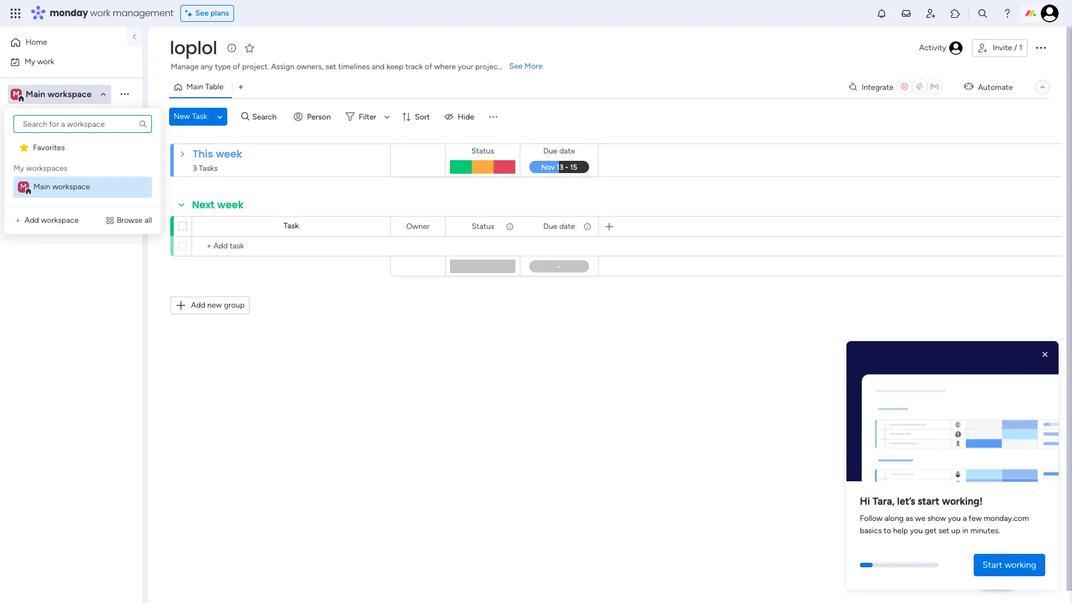Task type: describe. For each thing, give the bounding box(es) containing it.
assign
[[271, 62, 295, 72]]

1
[[1020, 43, 1023, 53]]

favorites
[[33, 143, 65, 153]]

workspace selection element
[[11, 87, 93, 102]]

Owner field
[[404, 220, 433, 233]]

invite
[[993, 43, 1013, 53]]

options image
[[1035, 41, 1048, 54]]

add for add workspace
[[25, 216, 39, 225]]

workspace options image
[[119, 88, 130, 100]]

follow
[[860, 514, 883, 524]]

m for the main workspace element
[[20, 182, 27, 192]]

see for see more
[[509, 61, 523, 71]]

minutes.
[[971, 526, 1001, 536]]

activity
[[920, 43, 947, 53]]

main for workspace selection element
[[26, 89, 45, 99]]

as
[[906, 514, 914, 524]]

owners,
[[296, 62, 324, 72]]

person
[[307, 112, 331, 122]]

browse
[[117, 216, 143, 225]]

0 horizontal spatial you
[[910, 526, 923, 536]]

task inside button
[[192, 112, 207, 121]]

automate
[[978, 82, 1013, 92]]

my workspaces
[[13, 164, 67, 173]]

integrate
[[862, 82, 894, 92]]

browse all button
[[101, 212, 156, 230]]

project.
[[242, 62, 269, 72]]

lottie animation image
[[847, 346, 1059, 486]]

help
[[894, 526, 909, 536]]

to
[[884, 526, 892, 536]]

/
[[1015, 43, 1018, 53]]

where
[[434, 62, 456, 72]]

next week
[[192, 198, 244, 212]]

favorites element
[[13, 137, 152, 159]]

manage any type of project. assign owners, set timelines and keep track of where your project stands.
[[171, 62, 528, 72]]

working
[[1005, 560, 1037, 570]]

1 status field from the top
[[469, 145, 497, 158]]

stands.
[[503, 62, 528, 72]]

hi
[[860, 496, 871, 508]]

see plans
[[195, 8, 229, 18]]

project
[[476, 62, 501, 72]]

owner
[[406, 222, 430, 231]]

1 horizontal spatial loplol
[[170, 35, 217, 60]]

my workspaces row
[[13, 159, 67, 174]]

show
[[928, 514, 947, 524]]

new task
[[174, 112, 207, 121]]

apps image
[[950, 8, 961, 19]]

v2 star 2 image
[[20, 142, 28, 153]]

hide button
[[440, 108, 481, 126]]

search everything image
[[978, 8, 989, 19]]

more
[[525, 61, 543, 71]]

see more link
[[508, 61, 544, 72]]

Next week field
[[189, 198, 247, 212]]

tara,
[[873, 496, 895, 508]]

hide
[[458, 112, 475, 122]]

next
[[192, 198, 215, 212]]

add for add new group
[[191, 301, 205, 310]]

all
[[145, 216, 152, 225]]

1 horizontal spatial task
[[284, 221, 299, 231]]

add to favorites image
[[244, 42, 255, 53]]

invite / 1 button
[[973, 39, 1028, 57]]

monday
[[50, 7, 88, 20]]

this
[[193, 147, 213, 161]]

add workspace button
[[9, 212, 83, 230]]

workspace image for the main workspace element
[[18, 182, 29, 193]]

my for my work
[[25, 57, 35, 66]]

new
[[174, 112, 190, 121]]

m for workspace selection element
[[13, 89, 20, 99]]

sort button
[[397, 108, 437, 126]]

and
[[372, 62, 385, 72]]

see for see plans
[[195, 8, 209, 18]]

add workspace
[[25, 216, 79, 225]]

a
[[963, 514, 967, 524]]

Search in workspace field
[[23, 112, 93, 125]]

let's
[[898, 496, 916, 508]]

main for main table button in the left of the page
[[187, 82, 203, 92]]

hi tara, let's start working!
[[860, 496, 983, 508]]

filter
[[359, 112, 377, 122]]

add new group button
[[170, 297, 250, 315]]

management
[[113, 7, 174, 20]]

tree grid containing favorites
[[13, 137, 152, 198]]

my for my workspaces
[[13, 164, 24, 173]]

workspace image for workspace selection element
[[11, 88, 22, 100]]

v2 search image
[[241, 110, 250, 123]]

search image
[[139, 120, 147, 128]]

person button
[[289, 108, 338, 126]]

select product image
[[10, 8, 21, 19]]

new
[[207, 301, 222, 310]]

monday.com
[[984, 514, 1030, 524]]

collapse board header image
[[1039, 83, 1047, 92]]



Task type: vqa. For each thing, say whether or not it's contained in the screenshot.
Search Field
yes



Task type: locate. For each thing, give the bounding box(es) containing it.
2 of from the left
[[425, 62, 432, 72]]

my down home at the top left of page
[[25, 57, 35, 66]]

workspace
[[47, 89, 92, 99], [52, 182, 90, 192], [41, 216, 79, 225]]

track
[[406, 62, 423, 72]]

1 vertical spatial m
[[20, 182, 27, 192]]

due date
[[544, 146, 575, 156], [544, 222, 575, 231]]

add left new
[[191, 301, 205, 310]]

table
[[205, 82, 224, 92]]

Search field
[[250, 109, 283, 125]]

of right type on the top of the page
[[233, 62, 240, 72]]

help button
[[978, 572, 1017, 590]]

2 status from the top
[[472, 222, 495, 231]]

few
[[969, 514, 982, 524]]

2 column information image from the left
[[583, 222, 592, 231]]

plans
[[211, 8, 229, 18]]

loplol field
[[167, 35, 220, 60]]

this week
[[193, 147, 242, 161]]

1 vertical spatial main workspace
[[34, 182, 90, 192]]

0 vertical spatial task
[[192, 112, 207, 121]]

service icon image inside browse all "button"
[[106, 216, 114, 225]]

2 service icon image from the left
[[106, 216, 114, 225]]

angle down image
[[217, 113, 223, 121]]

workspace down the main workspace element
[[41, 216, 79, 225]]

week for this week
[[216, 147, 242, 161]]

This week field
[[190, 147, 245, 161]]

option
[[0, 134, 142, 136]]

see more
[[509, 61, 543, 71]]

my work button
[[7, 53, 120, 71]]

+ Add task text field
[[198, 240, 385, 253]]

working!
[[942, 496, 983, 508]]

0 horizontal spatial of
[[233, 62, 240, 72]]

loplol up my workspaces row
[[26, 139, 45, 148]]

Search for content search field
[[13, 115, 152, 133]]

0 vertical spatial workspace image
[[11, 88, 22, 100]]

main inside workspace selection element
[[26, 89, 45, 99]]

start
[[983, 560, 1003, 570]]

0 vertical spatial main workspace
[[26, 89, 92, 99]]

workspace image
[[11, 88, 22, 100], [18, 182, 29, 193]]

due date field for owner
[[541, 220, 578, 233]]

1 vertical spatial due
[[544, 222, 558, 231]]

up
[[952, 526, 961, 536]]

service icon image for add workspace
[[13, 216, 22, 225]]

due
[[544, 146, 558, 156], [544, 222, 558, 231]]

add down my workspaces on the left top of page
[[25, 216, 39, 225]]

home
[[26, 37, 47, 47]]

my inside button
[[25, 57, 35, 66]]

1 vertical spatial due date
[[544, 222, 575, 231]]

1 status from the top
[[472, 146, 494, 156]]

1 horizontal spatial my
[[25, 57, 35, 66]]

0 horizontal spatial see
[[195, 8, 209, 18]]

1 due from the top
[[544, 146, 558, 156]]

loplol inside list box
[[26, 139, 45, 148]]

my down v2 star 2 image
[[13, 164, 24, 173]]

2 status field from the top
[[469, 220, 497, 233]]

task up + add task text box
[[284, 221, 299, 231]]

main workspace element
[[13, 177, 152, 198]]

1 vertical spatial workspace
[[52, 182, 90, 192]]

work for my
[[37, 57, 54, 66]]

0 vertical spatial work
[[90, 7, 110, 20]]

monday work management
[[50, 7, 174, 20]]

0 horizontal spatial service icon image
[[13, 216, 22, 225]]

1 horizontal spatial you
[[948, 514, 961, 524]]

task right new at the top
[[192, 112, 207, 121]]

see plans button
[[180, 5, 234, 22]]

0 vertical spatial due date
[[544, 146, 575, 156]]

see inside the "see plans" button
[[195, 8, 209, 18]]

see left the plans
[[195, 8, 209, 18]]

start
[[918, 496, 940, 508]]

0 horizontal spatial m
[[13, 89, 20, 99]]

1 vertical spatial status field
[[469, 220, 497, 233]]

loplol up manage
[[170, 35, 217, 60]]

service icon image for browse all
[[106, 216, 114, 225]]

group
[[224, 301, 245, 310]]

m inside workspace selection element
[[13, 89, 20, 99]]

progress bar
[[860, 563, 873, 568]]

see inside the see more link
[[509, 61, 523, 71]]

0 vertical spatial status
[[472, 146, 494, 156]]

work down home at the top left of page
[[37, 57, 54, 66]]

get
[[925, 526, 937, 536]]

main left table
[[187, 82, 203, 92]]

0 vertical spatial m
[[13, 89, 20, 99]]

2 due date from the top
[[544, 222, 575, 231]]

see left more
[[509, 61, 523, 71]]

main down my work
[[26, 89, 45, 99]]

1 horizontal spatial see
[[509, 61, 523, 71]]

notifications image
[[877, 8, 888, 19]]

1 horizontal spatial column information image
[[583, 222, 592, 231]]

set inside follow along as we show you a few monday.com basics to help you get set up in minutes.
[[939, 526, 950, 536]]

filter button
[[341, 108, 394, 126]]

tara schultz image
[[1041, 4, 1059, 22]]

Status field
[[469, 145, 497, 158], [469, 220, 497, 233]]

0 horizontal spatial loplol
[[26, 139, 45, 148]]

main table
[[187, 82, 224, 92]]

service icon image left browse
[[106, 216, 114, 225]]

0 vertical spatial add
[[25, 216, 39, 225]]

main down my workspaces on the left top of page
[[34, 182, 50, 192]]

add inside 'button'
[[191, 301, 205, 310]]

0 vertical spatial loplol
[[170, 35, 217, 60]]

set
[[326, 62, 337, 72], [939, 526, 950, 536]]

in
[[963, 526, 969, 536]]

you left a
[[948, 514, 961, 524]]

2 vertical spatial workspace
[[41, 216, 79, 225]]

due date for status
[[544, 146, 575, 156]]

service icon image
[[13, 216, 22, 225], [106, 216, 114, 225]]

new task button
[[169, 108, 212, 126]]

inbox image
[[901, 8, 912, 19]]

0 vertical spatial status field
[[469, 145, 497, 158]]

workspace image up v2 star 2 image
[[11, 88, 22, 100]]

1 vertical spatial loplol
[[26, 139, 45, 148]]

timelines
[[338, 62, 370, 72]]

menu image
[[488, 111, 499, 122]]

0 vertical spatial you
[[948, 514, 961, 524]]

1 vertical spatial status
[[472, 222, 495, 231]]

start working button
[[974, 554, 1046, 577]]

home button
[[7, 34, 120, 51]]

1 horizontal spatial service icon image
[[106, 216, 114, 225]]

main workspace for workspace image related to the main workspace element
[[34, 182, 90, 192]]

week for next week
[[217, 198, 244, 212]]

add view image
[[239, 83, 243, 91]]

of right track
[[425, 62, 432, 72]]

0 vertical spatial my
[[25, 57, 35, 66]]

any
[[201, 62, 213, 72]]

browse all
[[117, 216, 152, 225]]

autopilot image
[[964, 79, 974, 94]]

0 horizontal spatial work
[[37, 57, 54, 66]]

start working
[[983, 560, 1037, 570]]

list box containing favorites
[[11, 115, 154, 198]]

workspaces
[[26, 164, 67, 173]]

you down we
[[910, 526, 923, 536]]

0 vertical spatial see
[[195, 8, 209, 18]]

sort
[[415, 112, 430, 122]]

None search field
[[13, 115, 152, 133]]

set right owners,
[[326, 62, 337, 72]]

week right next
[[217, 198, 244, 212]]

1 service icon image from the left
[[13, 216, 22, 225]]

workspace image down my workspaces on the left top of page
[[18, 182, 29, 193]]

1 of from the left
[[233, 62, 240, 72]]

2 due date field from the top
[[541, 220, 578, 233]]

0 horizontal spatial add
[[25, 216, 39, 225]]

keep
[[387, 62, 404, 72]]

1 horizontal spatial add
[[191, 301, 205, 310]]

2 date from the top
[[560, 222, 575, 231]]

help image
[[1002, 8, 1013, 19]]

work for monday
[[90, 7, 110, 20]]

you
[[948, 514, 961, 524], [910, 526, 923, 536]]

0 vertical spatial week
[[216, 147, 242, 161]]

0 vertical spatial set
[[326, 62, 337, 72]]

main workspace for workspace selection element workspace image
[[26, 89, 92, 99]]

my inside row
[[13, 164, 24, 173]]

work inside button
[[37, 57, 54, 66]]

task
[[192, 112, 207, 121], [284, 221, 299, 231]]

0 vertical spatial due
[[544, 146, 558, 156]]

0 horizontal spatial my
[[13, 164, 24, 173]]

column information image for due date
[[583, 222, 592, 231]]

loplol
[[170, 35, 217, 60], [26, 139, 45, 148]]

add inside button
[[25, 216, 39, 225]]

0 vertical spatial workspace
[[47, 89, 92, 99]]

1 horizontal spatial of
[[425, 62, 432, 72]]

1 vertical spatial you
[[910, 526, 923, 536]]

lottie animation element
[[847, 341, 1059, 486]]

2 due from the top
[[544, 222, 558, 231]]

tree grid
[[13, 137, 152, 198]]

workspace down workspaces
[[52, 182, 90, 192]]

workspace for the main workspace element
[[52, 182, 90, 192]]

loplol list box
[[0, 132, 142, 304]]

of
[[233, 62, 240, 72], [425, 62, 432, 72]]

show board description image
[[225, 42, 238, 54]]

0 horizontal spatial set
[[326, 62, 337, 72]]

1 vertical spatial week
[[217, 198, 244, 212]]

0 horizontal spatial task
[[192, 112, 207, 121]]

service icon image left the 'add workspace'
[[13, 216, 22, 225]]

1 vertical spatial my
[[13, 164, 24, 173]]

column information image
[[506, 222, 515, 231], [583, 222, 592, 231]]

dapulse integrations image
[[849, 83, 857, 91]]

main workspace up 'search in workspace' field
[[26, 89, 92, 99]]

1 vertical spatial workspace image
[[18, 182, 29, 193]]

due for status
[[544, 146, 558, 156]]

week right this
[[216, 147, 242, 161]]

your
[[458, 62, 474, 72]]

1 date from the top
[[560, 146, 575, 156]]

work
[[90, 7, 110, 20], [37, 57, 54, 66]]

main table button
[[169, 78, 232, 96]]

add new group
[[191, 301, 245, 310]]

help
[[987, 575, 1007, 586]]

invite members image
[[926, 8, 937, 19]]

activity button
[[915, 39, 968, 57]]

arrow down image
[[381, 110, 394, 123]]

my work
[[25, 57, 54, 66]]

0 vertical spatial date
[[560, 146, 575, 156]]

main workspace down workspaces
[[34, 182, 90, 192]]

column information image for status
[[506, 222, 515, 231]]

1 vertical spatial see
[[509, 61, 523, 71]]

main workspace
[[26, 89, 92, 99], [34, 182, 90, 192]]

Due date field
[[541, 145, 578, 158], [541, 220, 578, 233]]

work right the monday
[[90, 7, 110, 20]]

list box
[[11, 115, 154, 198]]

date
[[560, 146, 575, 156], [560, 222, 575, 231]]

my
[[25, 57, 35, 66], [13, 164, 24, 173]]

main workspace inside workspace selection element
[[26, 89, 92, 99]]

invite / 1
[[993, 43, 1023, 53]]

1 vertical spatial task
[[284, 221, 299, 231]]

date for status
[[560, 146, 575, 156]]

due date field for status
[[541, 145, 578, 158]]

basics
[[860, 526, 882, 536]]

1 horizontal spatial m
[[20, 182, 27, 192]]

follow along as we show you a few monday.com basics to help you get set up in minutes.
[[860, 514, 1030, 536]]

service icon image inside add workspace button
[[13, 216, 22, 225]]

along
[[885, 514, 904, 524]]

1 vertical spatial work
[[37, 57, 54, 66]]

1 vertical spatial set
[[939, 526, 950, 536]]

date for owner
[[560, 222, 575, 231]]

status
[[472, 146, 494, 156], [472, 222, 495, 231]]

add
[[25, 216, 39, 225], [191, 301, 205, 310]]

set left up
[[939, 526, 950, 536]]

manage
[[171, 62, 199, 72]]

1 due date field from the top
[[541, 145, 578, 158]]

1 vertical spatial due date field
[[541, 220, 578, 233]]

1 column information image from the left
[[506, 222, 515, 231]]

due date for owner
[[544, 222, 575, 231]]

1 vertical spatial add
[[191, 301, 205, 310]]

main workspace inside the main workspace element
[[34, 182, 90, 192]]

due for owner
[[544, 222, 558, 231]]

type
[[215, 62, 231, 72]]

1 horizontal spatial set
[[939, 526, 950, 536]]

close image
[[1040, 349, 1051, 360]]

0 horizontal spatial column information image
[[506, 222, 515, 231]]

m
[[13, 89, 20, 99], [20, 182, 27, 192]]

main for the main workspace element
[[34, 182, 50, 192]]

0 vertical spatial due date field
[[541, 145, 578, 158]]

1 vertical spatial date
[[560, 222, 575, 231]]

1 due date from the top
[[544, 146, 575, 156]]

workspace up 'search in workspace' field
[[47, 89, 92, 99]]

we
[[916, 514, 926, 524]]

main inside button
[[187, 82, 203, 92]]

workspace inside button
[[41, 216, 79, 225]]

workspace for workspace selection element
[[47, 89, 92, 99]]

1 horizontal spatial work
[[90, 7, 110, 20]]



